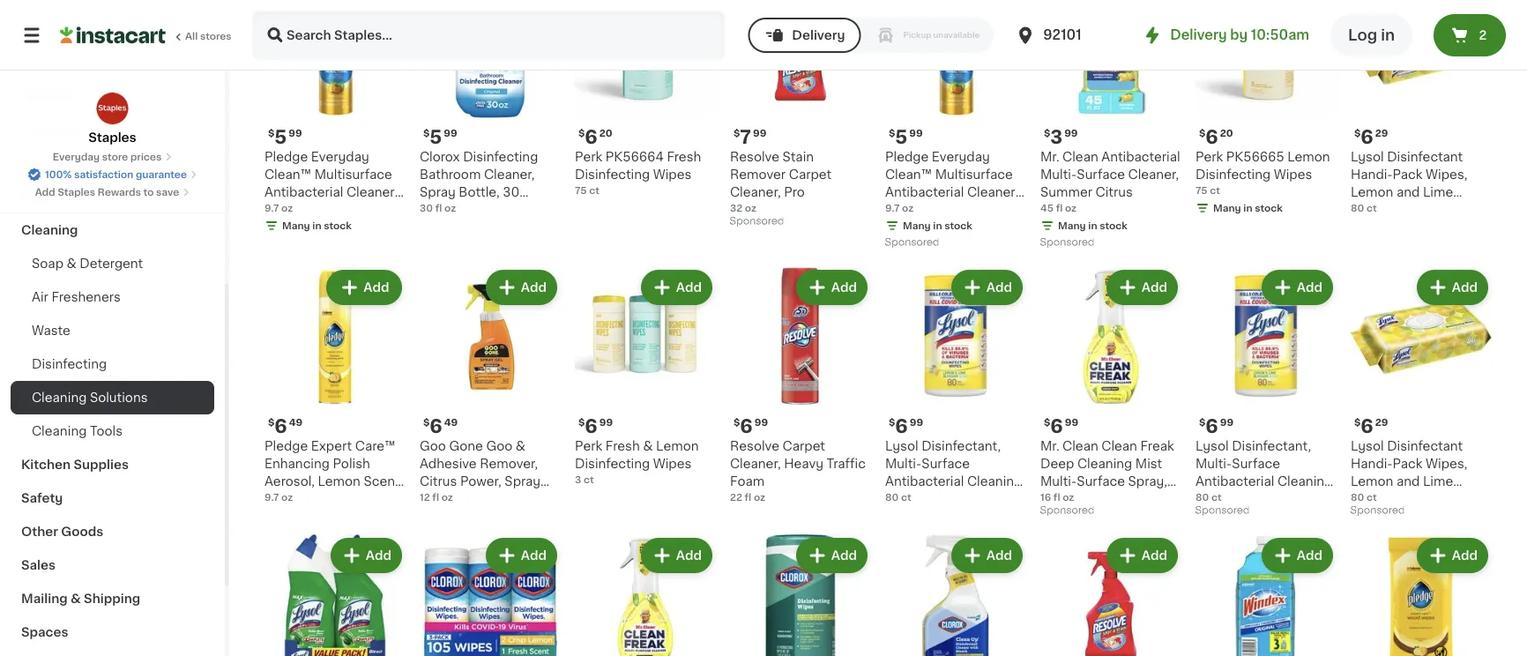 Task type: locate. For each thing, give the bounding box(es) containing it.
2 resolve from the top
[[730, 440, 780, 452]]

1 horizontal spatial everyday
[[311, 151, 369, 163]]

disinfecting
[[463, 151, 538, 163], [575, 168, 650, 181], [1196, 168, 1271, 181], [32, 358, 107, 370], [575, 458, 650, 470]]

aerosol,
[[265, 204, 315, 216], [885, 204, 936, 216], [265, 475, 315, 488]]

goo up the adhesive
[[420, 440, 446, 452]]

wipes,
[[1426, 168, 1468, 181], [1426, 458, 1468, 470], [885, 493, 927, 505], [1196, 493, 1237, 505]]

$ 6 20 up pk56664
[[578, 127, 613, 146]]

cleaner,
[[484, 168, 535, 181], [1128, 168, 1179, 181], [730, 186, 781, 198], [730, 458, 781, 470]]

0 horizontal spatial multisurface
[[315, 168, 392, 181]]

20 for perk pk56665 lemon disinfecting wipes
[[1220, 128, 1233, 138]]

2 horizontal spatial $ 5 99
[[889, 127, 923, 146]]

mr. down "$ 3 99" at the right top of page
[[1041, 151, 1060, 163]]

goo up remover,
[[486, 440, 513, 452]]

0 horizontal spatial lysol disinfectant, multi-surface antibacterial cleaning wipes, lemon & lime blossom
[[885, 440, 1022, 523]]

0 vertical spatial carpet
[[789, 168, 832, 181]]

safety
[[21, 492, 63, 504]]

2 $ 6 99 from the left
[[734, 417, 768, 435]]

49 up enhancing
[[289, 418, 303, 427]]

100% satisfaction guarantee button
[[27, 164, 197, 182]]

3 inside perk fresh & lemon disinfecting wipes 3 ct
[[575, 475, 581, 485]]

ct inside perk pk56664 fresh disinfecting wipes 75 ct
[[589, 186, 600, 195]]

disinfecting inside perk pk56664 fresh disinfecting wipes 75 ct
[[575, 168, 650, 181]]

1 disinfectant from the top
[[1387, 151, 1463, 163]]

0 horizontal spatial 5
[[275, 127, 287, 146]]

75
[[575, 186, 587, 195], [1196, 186, 1208, 195]]

carpet
[[789, 168, 832, 181], [783, 440, 825, 452]]

0 vertical spatial and
[[1397, 186, 1420, 198]]

shipping up "furniture"
[[21, 90, 78, 102]]

pro
[[784, 186, 805, 198]]

2 29 from the top
[[1375, 418, 1388, 427]]

carpet inside resolve carpet cleaner, heavy traffic foam 22 fl oz
[[783, 440, 825, 452]]

2 horizontal spatial 5
[[895, 127, 908, 146]]

wipes for lemon
[[1274, 168, 1312, 181]]

spray up 30 fl oz
[[420, 186, 456, 198]]

remover,
[[480, 458, 538, 470]]

spray inside goo gone goo & adhesive remover, citrus power, spray gel
[[505, 475, 541, 488]]

mr. for mr. clean antibacterial multi-surface cleaner, summer citrus 45 fl oz
[[1041, 151, 1060, 163]]

wipes for fresh
[[653, 168, 692, 181]]

food & drink
[[21, 157, 104, 169]]

multi- right mist
[[1196, 458, 1232, 470]]

& inside pledge expert care™ enhancing polish aerosol, lemon scent, shines & protects
[[309, 493, 319, 505]]

1 vertical spatial pack
[[1393, 458, 1423, 470]]

cleaning solutions link
[[11, 381, 214, 414]]

add staples rewards to save
[[35, 187, 179, 197]]

$ 6 49 up the gone
[[423, 417, 458, 435]]

1 horizontal spatial goo
[[486, 440, 513, 452]]

resolve for 7
[[730, 151, 780, 163]]

cleaner
[[346, 186, 395, 198], [967, 186, 1016, 198]]

add
[[35, 187, 55, 197], [365, 281, 391, 294], [521, 281, 547, 294], [676, 281, 702, 294], [831, 281, 857, 294], [987, 281, 1012, 294], [1142, 281, 1168, 294], [1297, 281, 1323, 294], [1452, 281, 1478, 294], [366, 549, 392, 562], [521, 549, 547, 562], [676, 549, 702, 562], [831, 549, 857, 562], [987, 549, 1012, 562], [1142, 549, 1168, 562], [1297, 549, 1323, 562], [1452, 549, 1478, 562]]

oz inside mr. clean antibacterial multi-surface cleaner, summer citrus 45 fl oz
[[1065, 203, 1077, 213]]

scent
[[1117, 493, 1153, 505]]

multi- up 16 fl oz
[[1041, 475, 1077, 488]]

3 $ 6 99 from the left
[[889, 417, 923, 435]]

1 horizontal spatial $ 6 20
[[1199, 127, 1233, 146]]

stock
[[1255, 203, 1283, 213], [324, 221, 352, 231], [945, 221, 973, 231], [1100, 221, 1128, 231]]

shines
[[265, 493, 306, 505]]

log in button
[[1331, 14, 1413, 56]]

citrus up 12 fl oz
[[420, 475, 457, 488]]

0 horizontal spatial pledge everyday clean™ multisurface antibacterial cleaner aerosol, fresh citrus
[[265, 151, 395, 216]]

multi- inside mr. clean clean freak deep cleaning mist multi-surface spray, lemon zest scent starter kit
[[1041, 475, 1077, 488]]

lysol disinfectant handi-pack wipes, lemon and lime blossom
[[1351, 151, 1468, 216], [1351, 440, 1468, 505]]

0 vertical spatial shipping
[[21, 90, 78, 102]]

fl right the 16
[[1054, 492, 1060, 502]]

2 mr. from the top
[[1041, 440, 1060, 452]]

0 horizontal spatial $ 5 99
[[268, 127, 302, 146]]

citrus right summer
[[1096, 186, 1133, 198]]

bottle,
[[459, 186, 500, 198]]

0 horizontal spatial $ 6 20
[[578, 127, 613, 146]]

2 pledge everyday clean™ multisurface antibacterial cleaner aerosol, fresh citrus from the left
[[885, 151, 1016, 216]]

2 49 from the left
[[444, 418, 458, 427]]

many in stock
[[1213, 203, 1283, 213], [282, 221, 352, 231], [903, 221, 973, 231], [1058, 221, 1128, 231]]

10:50am
[[1251, 29, 1310, 41]]

22
[[730, 492, 742, 502]]

lemon
[[1288, 151, 1330, 163], [1351, 186, 1394, 198], [656, 440, 699, 452], [318, 475, 361, 488], [1351, 475, 1394, 488], [930, 493, 973, 505], [1041, 493, 1083, 505], [1241, 493, 1283, 505]]

cleaner, inside resolve carpet cleaner, heavy traffic foam 22 fl oz
[[730, 458, 781, 470]]

30
[[503, 186, 520, 198], [420, 203, 433, 213]]

1 horizontal spatial lysol disinfectant, multi-surface antibacterial cleaning wipes, lemon & lime blossom
[[1196, 440, 1333, 523]]

spray
[[420, 186, 456, 198], [505, 475, 541, 488]]

12 fl oz
[[420, 492, 453, 502]]

1 horizontal spatial disinfectant,
[[1232, 440, 1311, 452]]

1 horizontal spatial 20
[[1220, 128, 1233, 138]]

$ 6 20
[[578, 127, 613, 146], [1199, 127, 1233, 146]]

1 horizontal spatial clean™
[[885, 168, 932, 181]]

1 vertical spatial $ 6 29
[[1354, 417, 1388, 435]]

5
[[275, 127, 287, 146], [430, 127, 442, 146], [895, 127, 908, 146]]

all
[[185, 31, 198, 41]]

staples inside "link"
[[58, 187, 95, 197]]

None search field
[[252, 11, 725, 60]]

2 75 from the left
[[1196, 186, 1208, 195]]

citrus left 45
[[976, 204, 1014, 216]]

multi- up summer
[[1041, 168, 1077, 181]]

pledge expert care™ enhancing polish aerosol, lemon scent, shines & protects
[[265, 440, 404, 505]]

gone
[[449, 440, 483, 452]]

carpet up heavy
[[783, 440, 825, 452]]

0 vertical spatial lysol disinfectant handi-pack wipes, lemon and lime blossom
[[1351, 151, 1468, 216]]

$ 7 99
[[734, 127, 767, 146]]

shipping up spaces link
[[84, 593, 140, 605]]

disinfecting inside perk fresh & lemon disinfecting wipes 3 ct
[[575, 458, 650, 470]]

1 $ 6 49 from the left
[[268, 417, 303, 435]]

0 vertical spatial mr.
[[1041, 151, 1060, 163]]

adhesive
[[420, 458, 477, 470]]

guarantee
[[136, 170, 187, 179]]

clean down "$ 3 99" at the right top of page
[[1063, 151, 1098, 163]]

75 inside the perk pk56665 lemon disinfecting wipes 75 ct
[[1196, 186, 1208, 195]]

0 horizontal spatial 3
[[575, 475, 581, 485]]

clean inside mr. clean antibacterial multi-surface cleaner, summer citrus 45 fl oz
[[1063, 151, 1098, 163]]

3
[[1051, 127, 1063, 146], [575, 475, 581, 485]]

1 horizontal spatial spray
[[505, 475, 541, 488]]

32
[[730, 203, 743, 213]]

mailing & shipping
[[21, 593, 140, 605]]

other goods link
[[11, 515, 214, 548]]

disinfecting inside the perk pk56665 lemon disinfecting wipes 75 ct
[[1196, 168, 1271, 181]]

and
[[1397, 186, 1420, 198], [1397, 475, 1420, 488]]

staples up 'everyday store prices' link
[[88, 131, 136, 144]]

1 vertical spatial mr.
[[1041, 440, 1060, 452]]

citrus inside mr. clean antibacterial multi-surface cleaner, summer citrus 45 fl oz
[[1096, 186, 1133, 198]]

2 20 from the left
[[1220, 128, 1233, 138]]

2 multisurface from the left
[[935, 168, 1013, 181]]

1 horizontal spatial delivery
[[1170, 29, 1227, 41]]

1 clean™ from the left
[[265, 168, 311, 181]]

disinfecting inside clorox disinfecting bathroom cleaner, spray bottle, 30 ounces
[[463, 151, 538, 163]]

product group
[[265, 0, 406, 236], [420, 0, 561, 216], [575, 0, 716, 198], [730, 0, 871, 231], [885, 0, 1026, 252], [1041, 0, 1182, 252], [1351, 0, 1492, 216], [265, 266, 406, 505], [420, 266, 561, 505], [575, 266, 716, 487], [730, 266, 871, 504], [885, 266, 1026, 523], [1041, 266, 1182, 523], [1196, 266, 1337, 523], [1351, 266, 1492, 520], [265, 534, 406, 656], [420, 534, 561, 656], [575, 534, 716, 656], [730, 534, 871, 656], [885, 534, 1026, 656], [1041, 534, 1182, 656], [1196, 534, 1337, 656], [1351, 534, 1492, 656]]

0 horizontal spatial everyday
[[53, 152, 100, 162]]

fl right '12'
[[432, 492, 439, 502]]

mr. up deep
[[1041, 440, 1060, 452]]

0 vertical spatial 30
[[503, 186, 520, 198]]

0 vertical spatial 3
[[1051, 127, 1063, 146]]

1 horizontal spatial 5
[[430, 127, 442, 146]]

multi- right traffic
[[885, 458, 922, 470]]

wipes inside perk fresh & lemon disinfecting wipes 3 ct
[[653, 458, 692, 470]]

perk inside the perk pk56665 lemon disinfecting wipes 75 ct
[[1196, 151, 1223, 163]]

spray inside clorox disinfecting bathroom cleaner, spray bottle, 30 ounces
[[420, 186, 456, 198]]

1 vertical spatial shipping
[[84, 593, 140, 605]]

citrus
[[1096, 186, 1133, 198], [355, 204, 393, 216], [976, 204, 1014, 216], [420, 475, 457, 488]]

1 horizontal spatial 30
[[503, 186, 520, 198]]

0 horizontal spatial cleaner
[[346, 186, 395, 198]]

0 vertical spatial disinfectant
[[1387, 151, 1463, 163]]

cleaner, inside resolve stain remover carpet cleaner, pro 32 oz
[[730, 186, 781, 198]]

perk inside perk fresh & lemon disinfecting wipes 3 ct
[[575, 440, 602, 452]]

1 horizontal spatial multisurface
[[935, 168, 1013, 181]]

shipping inside shipping link
[[21, 90, 78, 102]]

many
[[1213, 203, 1241, 213], [282, 221, 310, 231], [903, 221, 931, 231], [1058, 221, 1086, 231]]

1 vertical spatial handi-
[[1351, 458, 1393, 470]]

fresh inside perk fresh & lemon disinfecting wipes 3 ct
[[606, 440, 640, 452]]

supplies
[[74, 459, 129, 471]]

1 vertical spatial resolve
[[730, 440, 780, 452]]

mr. inside mr. clean antibacterial multi-surface cleaner, summer citrus 45 fl oz
[[1041, 151, 1060, 163]]

cleaning inside cleaning tools link
[[32, 425, 87, 437]]

clean
[[1063, 151, 1098, 163], [1063, 440, 1098, 452], [1102, 440, 1137, 452]]

delivery inside button
[[792, 29, 845, 41]]

delivery inside 'link'
[[1170, 29, 1227, 41]]

bags link
[[11, 180, 214, 213]]

1 20 from the left
[[599, 128, 613, 138]]

perk
[[575, 151, 602, 163], [1196, 151, 1223, 163], [575, 440, 602, 452]]

1 horizontal spatial $ 5 99
[[423, 127, 457, 146]]

1 horizontal spatial 49
[[444, 418, 458, 427]]

clean up deep
[[1063, 440, 1098, 452]]

delivery button
[[748, 18, 861, 53]]

30 right bottle,
[[503, 186, 520, 198]]

antibacterial
[[1102, 151, 1180, 163], [265, 186, 343, 198], [885, 186, 964, 198], [885, 475, 964, 488], [1196, 475, 1275, 488]]

2 $ 6 49 from the left
[[423, 417, 458, 435]]

1 vertical spatial carpet
[[783, 440, 825, 452]]

cleaning tools
[[32, 425, 123, 437]]

1 horizontal spatial 75
[[1196, 186, 1208, 195]]

fl right 45
[[1056, 203, 1063, 213]]

0 vertical spatial $ 6 29
[[1354, 127, 1388, 146]]

0 vertical spatial spray
[[420, 186, 456, 198]]

carpet down stain
[[789, 168, 832, 181]]

0 vertical spatial handi-
[[1351, 168, 1393, 181]]

0 horizontal spatial clean™
[[265, 168, 311, 181]]

fl down bathroom
[[435, 203, 442, 213]]

1 29 from the top
[[1375, 128, 1388, 138]]

fl
[[435, 203, 442, 213], [1056, 203, 1063, 213], [432, 492, 439, 502], [745, 492, 751, 502], [1054, 492, 1060, 502]]

wipes inside the perk pk56665 lemon disinfecting wipes 75 ct
[[1274, 168, 1312, 181]]

0 vertical spatial pack
[[1393, 168, 1423, 181]]

fl inside mr. clean antibacterial multi-surface cleaner, summer citrus 45 fl oz
[[1056, 203, 1063, 213]]

pk56665
[[1226, 151, 1284, 163]]

cleaning solutions
[[32, 392, 148, 404]]

1 $ 6 20 from the left
[[578, 127, 613, 146]]

safety link
[[11, 481, 214, 515]]

log
[[1348, 28, 1377, 43]]

staples down 100% at left top
[[58, 187, 95, 197]]

9.7 oz
[[265, 203, 293, 213], [885, 203, 914, 213], [265, 492, 293, 502]]

delivery for delivery
[[792, 29, 845, 41]]

80
[[1351, 203, 1364, 213], [885, 492, 899, 502], [1196, 492, 1209, 502], [1351, 492, 1364, 502]]

0 horizontal spatial disinfectant,
[[922, 440, 1001, 452]]

$ 6 49 up enhancing
[[268, 417, 303, 435]]

1 vertical spatial 3
[[575, 475, 581, 485]]

lemon inside mr. clean clean freak deep cleaning mist multi-surface spray, lemon zest scent starter kit
[[1041, 493, 1083, 505]]

1 horizontal spatial $ 6 49
[[423, 417, 458, 435]]

1 mr. from the top
[[1041, 151, 1060, 163]]

sponsored badge image for resolve stain remover carpet cleaner, pro
[[730, 216, 783, 227]]

99
[[289, 128, 302, 138], [444, 128, 457, 138], [753, 128, 767, 138], [909, 128, 923, 138], [1065, 128, 1078, 138], [599, 418, 613, 427], [755, 418, 768, 427], [910, 418, 923, 427], [1065, 418, 1079, 427], [1220, 418, 1234, 427]]

everyday store prices link
[[53, 150, 172, 164]]

antibacterial inside mr. clean antibacterial multi-surface cleaner, summer citrus 45 fl oz
[[1102, 151, 1180, 163]]

resolve inside resolve stain remover carpet cleaner, pro 32 oz
[[730, 151, 780, 163]]

2 $ 6 20 from the left
[[1199, 127, 1233, 146]]

perk for fresh
[[575, 440, 602, 452]]

1 lysol disinfectant, multi-surface antibacterial cleaning wipes, lemon & lime blossom from the left
[[885, 440, 1022, 523]]

polish
[[333, 458, 370, 470]]

bags
[[21, 190, 53, 203]]

75 inside perk pk56664 fresh disinfecting wipes 75 ct
[[575, 186, 587, 195]]

1 horizontal spatial cleaner
[[967, 186, 1016, 198]]

1 horizontal spatial pledge everyday clean™ multisurface antibacterial cleaner aerosol, fresh citrus
[[885, 151, 1016, 216]]

1 horizontal spatial shipping
[[84, 593, 140, 605]]

1 vertical spatial spray
[[505, 475, 541, 488]]

$ 6 20 up pk56665
[[1199, 127, 1233, 146]]

0 horizontal spatial 20
[[599, 128, 613, 138]]

0 horizontal spatial goo
[[420, 440, 446, 452]]

delivery by 10:50am link
[[1142, 25, 1310, 46]]

resolve
[[730, 151, 780, 163], [730, 440, 780, 452]]

2 $ 5 99 from the left
[[423, 127, 457, 146]]

surface inside mr. clean antibacterial multi-surface cleaner, summer citrus 45 fl oz
[[1077, 168, 1125, 181]]

1 resolve from the top
[[730, 151, 780, 163]]

20 up pk56665
[[1220, 128, 1233, 138]]

1 vertical spatial and
[[1397, 475, 1420, 488]]

1 cleaner from the left
[[346, 186, 395, 198]]

spray down remover,
[[505, 475, 541, 488]]

0 horizontal spatial 30
[[420, 203, 433, 213]]

resolve inside resolve carpet cleaner, heavy traffic foam 22 fl oz
[[730, 440, 780, 452]]

add inside "link"
[[35, 187, 55, 197]]

pack
[[1393, 168, 1423, 181], [1393, 458, 1423, 470]]

75 for pk56665
[[1196, 186, 1208, 195]]

20 up pk56664
[[599, 128, 613, 138]]

disinfectant,
[[922, 440, 1001, 452], [1232, 440, 1311, 452]]

2 disinfectant from the top
[[1387, 440, 1463, 452]]

$
[[268, 128, 275, 138], [423, 128, 430, 138], [578, 128, 585, 138], [734, 128, 740, 138], [889, 128, 895, 138], [1044, 128, 1051, 138], [1199, 128, 1206, 138], [1354, 128, 1361, 138], [268, 418, 275, 427], [423, 418, 430, 427], [578, 418, 585, 427], [734, 418, 740, 427], [889, 418, 895, 427], [1044, 418, 1051, 427], [1199, 418, 1206, 427], [1354, 418, 1361, 427]]

fresh inside perk pk56664 fresh disinfecting wipes 75 ct
[[667, 151, 701, 163]]

resolve up foam at the bottom of the page
[[730, 440, 780, 452]]

30 down bathroom
[[420, 203, 433, 213]]

0 horizontal spatial $ 6 49
[[268, 417, 303, 435]]

0 horizontal spatial delivery
[[792, 29, 845, 41]]

resolve up remover
[[730, 151, 780, 163]]

30 fl oz
[[420, 203, 456, 213]]

$ 6 20 for perk pk56665 lemon disinfecting wipes
[[1199, 127, 1233, 146]]

$ 6 29
[[1354, 127, 1388, 146], [1354, 417, 1388, 435]]

product group containing 3
[[1041, 0, 1182, 252]]

2 goo from the left
[[486, 440, 513, 452]]

fl for clorox disinfecting bathroom cleaner, spray bottle, 30 ounces
[[435, 203, 442, 213]]

1 multisurface from the left
[[315, 168, 392, 181]]

delivery for delivery by 10:50am
[[1170, 29, 1227, 41]]

0 vertical spatial resolve
[[730, 151, 780, 163]]

2 cleaner from the left
[[967, 186, 1016, 198]]

0 horizontal spatial 75
[[575, 186, 587, 195]]

sponsored badge image
[[730, 216, 783, 227], [885, 238, 939, 248], [1041, 238, 1094, 248], [1041, 506, 1094, 516], [1196, 506, 1249, 516], [1351, 506, 1404, 516]]

1 vertical spatial 29
[[1375, 418, 1388, 427]]

1 vertical spatial disinfectant
[[1387, 440, 1463, 452]]

1 49 from the left
[[289, 418, 303, 427]]

0 horizontal spatial shipping
[[21, 90, 78, 102]]

1 vertical spatial lysol disinfectant handi-pack wipes, lemon and lime blossom
[[1351, 440, 1468, 505]]

fl right 22 at the bottom left of page
[[745, 492, 751, 502]]

wipes inside perk pk56664 fresh disinfecting wipes 75 ct
[[653, 168, 692, 181]]

49 up the gone
[[444, 418, 458, 427]]

1 pledge everyday clean™ multisurface antibacterial cleaner aerosol, fresh citrus from the left
[[265, 151, 395, 216]]

1 disinfectant, from the left
[[922, 440, 1001, 452]]

pk56664
[[606, 151, 664, 163]]

1 $ 5 99 from the left
[[268, 127, 302, 146]]

0 horizontal spatial 49
[[289, 418, 303, 427]]

cleaning tools link
[[11, 414, 214, 448]]

mr. inside mr. clean clean freak deep cleaning mist multi-surface spray, lemon zest scent starter kit
[[1041, 440, 1060, 452]]

spaces
[[21, 626, 68, 638]]

1 vertical spatial staples
[[58, 187, 95, 197]]

0 horizontal spatial spray
[[420, 186, 456, 198]]

in
[[1381, 28, 1395, 43], [1244, 203, 1253, 213], [312, 221, 322, 231], [933, 221, 942, 231], [1088, 221, 1098, 231]]

0 vertical spatial 29
[[1375, 128, 1388, 138]]

1 75 from the left
[[575, 186, 587, 195]]

fresh
[[667, 151, 701, 163], [318, 204, 352, 216], [939, 204, 973, 216], [606, 440, 640, 452]]

2 5 from the left
[[430, 127, 442, 146]]

92101 button
[[1015, 11, 1121, 60]]

100% satisfaction guarantee
[[45, 170, 187, 179]]

perk inside perk pk56664 fresh disinfecting wipes 75 ct
[[575, 151, 602, 163]]



Task type: vqa. For each thing, say whether or not it's contained in the screenshot.


Task type: describe. For each thing, give the bounding box(es) containing it.
in inside button
[[1381, 28, 1395, 43]]

surface inside mr. clean clean freak deep cleaning mist multi-surface spray, lemon zest scent starter kit
[[1077, 475, 1125, 488]]

food & drink link
[[11, 146, 214, 180]]

1 pack from the top
[[1393, 168, 1423, 181]]

solutions
[[90, 392, 148, 404]]

$ 6 20 for perk pk56664 fresh disinfecting wipes
[[578, 127, 613, 146]]

20 for perk pk56664 fresh disinfecting wipes
[[599, 128, 613, 138]]

heavy
[[784, 458, 824, 470]]

cleaning inside mr. clean clean freak deep cleaning mist multi-surface spray, lemon zest scent starter kit
[[1078, 458, 1132, 470]]

ct inside the perk pk56665 lemon disinfecting wipes 75 ct
[[1210, 186, 1220, 195]]

cleaner, inside clorox disinfecting bathroom cleaner, spray bottle, 30 ounces
[[484, 168, 535, 181]]

$ inside $ 7 99
[[734, 128, 740, 138]]

stain
[[783, 151, 814, 163]]

service type group
[[748, 18, 994, 53]]

prices
[[130, 152, 162, 162]]

sponsored badge image for lysol disinfectant handi-pack wipes, lemon and lime blossom
[[1351, 506, 1404, 516]]

2 and from the top
[[1397, 475, 1420, 488]]

lemon inside the perk pk56665 lemon disinfecting wipes 75 ct
[[1288, 151, 1330, 163]]

resolve stain remover carpet cleaner, pro 32 oz
[[730, 151, 832, 213]]

bathroom
[[420, 168, 481, 181]]

sponsored badge image for mr. clean antibacterial multi-surface cleaner, summer citrus
[[1041, 238, 1094, 248]]

spaces link
[[11, 616, 214, 649]]

sponsored badge image for pledge everyday clean™ multisurface antibacterial cleaner aerosol, fresh citrus
[[885, 238, 939, 248]]

45
[[1041, 203, 1054, 213]]

everyday store prices
[[53, 152, 162, 162]]

kitchen supplies
[[21, 459, 129, 471]]

staples link
[[88, 92, 136, 146]]

resolve for 6
[[730, 440, 780, 452]]

2
[[1479, 29, 1487, 41]]

detergent
[[80, 257, 143, 270]]

scent,
[[364, 475, 404, 488]]

ct inside perk fresh & lemon disinfecting wipes 3 ct
[[584, 475, 594, 485]]

fl inside resolve carpet cleaner, heavy traffic foam 22 fl oz
[[745, 492, 751, 502]]

resolve carpet cleaner, heavy traffic foam 22 fl oz
[[730, 440, 866, 502]]

aerosol, inside pledge expert care™ enhancing polish aerosol, lemon scent, shines & protects
[[265, 475, 315, 488]]

store
[[102, 152, 128, 162]]

disinfecting link
[[11, 347, 214, 381]]

75 for pk56664
[[575, 186, 587, 195]]

& inside goo gone goo & adhesive remover, citrus power, spray gel
[[516, 440, 526, 452]]

5 $ 6 99 from the left
[[1199, 417, 1234, 435]]

92101
[[1043, 29, 1082, 41]]

12
[[420, 492, 430, 502]]

2 button
[[1434, 14, 1506, 56]]

pledge inside pledge expert care™ enhancing polish aerosol, lemon scent, shines & protects
[[265, 440, 308, 452]]

16 fl oz
[[1041, 492, 1074, 502]]

tools
[[90, 425, 123, 437]]

Search field
[[254, 12, 723, 58]]

perk for pk56665
[[1196, 151, 1223, 163]]

oz inside resolve carpet cleaner, heavy traffic foam 22 fl oz
[[754, 492, 765, 502]]

perk fresh & lemon disinfecting wipes 3 ct
[[575, 440, 699, 485]]

3 $ 5 99 from the left
[[889, 127, 923, 146]]

power,
[[460, 475, 502, 488]]

0 vertical spatial staples
[[88, 131, 136, 144]]

perk for pk56664
[[575, 151, 602, 163]]

clean for surface
[[1063, 151, 1098, 163]]

2 disinfectant, from the left
[[1232, 440, 1311, 452]]

stores
[[200, 31, 232, 41]]

sales
[[21, 559, 56, 571]]

lemon inside perk fresh & lemon disinfecting wipes 3 ct
[[656, 440, 699, 452]]

$ 6 49 for pledge
[[268, 417, 303, 435]]

1 5 from the left
[[275, 127, 287, 146]]

shipping link
[[11, 79, 214, 113]]

perk pk56664 fresh disinfecting wipes 75 ct
[[575, 151, 701, 195]]

sponsored badge image for mr. clean clean freak deep cleaning mist multi-surface spray, lemon zest scent starter kit
[[1041, 506, 1094, 516]]

product group containing 7
[[730, 0, 871, 231]]

mr. for mr. clean clean freak deep cleaning mist multi-surface spray, lemon zest scent starter kit
[[1041, 440, 1060, 452]]

mailing
[[21, 593, 68, 605]]

2 $ 6 29 from the top
[[1354, 417, 1388, 435]]

1 and from the top
[[1397, 186, 1420, 198]]

sponsored badge image for lysol disinfectant, multi-surface antibacterial cleaning wipes, lemon & lime blossom
[[1196, 506, 1249, 516]]

shipping inside mailing & shipping link
[[84, 593, 140, 605]]

99 inside $ 7 99
[[753, 128, 767, 138]]

30 inside clorox disinfecting bathroom cleaner, spray bottle, 30 ounces
[[503, 186, 520, 198]]

mr. clean clean freak deep cleaning mist multi-surface spray, lemon zest scent starter kit
[[1041, 440, 1174, 523]]

remover
[[730, 168, 786, 181]]

citrus inside goo gone goo & adhesive remover, citrus power, spray gel
[[420, 475, 457, 488]]

traffic
[[827, 458, 866, 470]]

$ inside "$ 3 99"
[[1044, 128, 1051, 138]]

goods
[[61, 526, 103, 538]]

clorox disinfecting bathroom cleaner, spray bottle, 30 ounces
[[420, 151, 538, 216]]

air fresheners
[[32, 291, 121, 303]]

7
[[740, 127, 751, 146]]

1 $ 6 29 from the top
[[1354, 127, 1388, 146]]

protects
[[322, 493, 375, 505]]

all stores link
[[60, 11, 233, 60]]

carpet inside resolve stain remover carpet cleaner, pro 32 oz
[[789, 168, 832, 181]]

multi- inside mr. clean antibacterial multi-surface cleaner, summer citrus 45 fl oz
[[1041, 168, 1077, 181]]

2 pack from the top
[[1393, 458, 1423, 470]]

clean up mist
[[1102, 440, 1137, 452]]

cleaning inside the cleaning solutions link
[[32, 392, 87, 404]]

16
[[1041, 492, 1051, 502]]

2 clean™ from the left
[[885, 168, 932, 181]]

3 5 from the left
[[895, 127, 908, 146]]

other goods
[[21, 526, 103, 538]]

cleaner, inside mr. clean antibacterial multi-surface cleaner, summer citrus 45 fl oz
[[1128, 168, 1179, 181]]

by
[[1230, 29, 1248, 41]]

furniture
[[21, 123, 79, 136]]

staples logo image
[[96, 92, 129, 125]]

1 $ 6 99 from the left
[[578, 417, 613, 435]]

4 $ 6 99 from the left
[[1044, 417, 1079, 435]]

soap & detergent
[[32, 257, 143, 270]]

furniture link
[[11, 113, 214, 146]]

citrus left 30 fl oz
[[355, 204, 393, 216]]

all stores
[[185, 31, 232, 41]]

lemon inside pledge expert care™ enhancing polish aerosol, lemon scent, shines & protects
[[318, 475, 361, 488]]

$ 3 99
[[1044, 127, 1078, 146]]

satisfaction
[[74, 170, 133, 179]]

cleaning inside the cleaning link
[[21, 224, 78, 236]]

mr. clean antibacterial multi-surface cleaner, summer citrus 45 fl oz
[[1041, 151, 1180, 213]]

drink
[[70, 157, 104, 169]]

instacart logo image
[[60, 25, 166, 46]]

deep
[[1041, 458, 1074, 470]]

2 lysol disinfectant, multi-surface antibacterial cleaning wipes, lemon & lime blossom from the left
[[1196, 440, 1333, 523]]

add staples rewards to save link
[[35, 185, 190, 199]]

perk pk56665 lemon disinfecting wipes 75 ct
[[1196, 151, 1330, 195]]

expert
[[311, 440, 352, 452]]

mist
[[1136, 458, 1162, 470]]

enhancing
[[265, 458, 330, 470]]

waste
[[32, 325, 70, 337]]

oz inside resolve stain remover carpet cleaner, pro 32 oz
[[745, 203, 757, 213]]

2 handi- from the top
[[1351, 458, 1393, 470]]

starter
[[1041, 511, 1083, 523]]

mailing & shipping link
[[11, 582, 214, 616]]

soap
[[32, 257, 63, 270]]

spray,
[[1128, 475, 1167, 488]]

2 horizontal spatial everyday
[[932, 151, 990, 163]]

freak
[[1141, 440, 1174, 452]]

delivery by 10:50am
[[1170, 29, 1310, 41]]

49 for pledge
[[289, 418, 303, 427]]

rewards
[[98, 187, 141, 197]]

fl for mr. clean clean freak deep cleaning mist multi-surface spray, lemon zest scent starter kit
[[1054, 492, 1060, 502]]

49 for goo
[[444, 418, 458, 427]]

gel
[[420, 493, 441, 505]]

waste link
[[11, 314, 214, 347]]

kitchen supplies link
[[11, 448, 214, 481]]

$ 6 49 for goo
[[423, 417, 458, 435]]

1 vertical spatial 30
[[420, 203, 433, 213]]

clean for deep
[[1063, 440, 1098, 452]]

sales link
[[11, 548, 214, 582]]

soap & detergent link
[[11, 247, 214, 280]]

99 inside "$ 3 99"
[[1065, 128, 1078, 138]]

food
[[21, 157, 53, 169]]

1 goo from the left
[[420, 440, 446, 452]]

1 handi- from the top
[[1351, 168, 1393, 181]]

air
[[32, 291, 48, 303]]

& inside perk fresh & lemon disinfecting wipes 3 ct
[[643, 440, 653, 452]]

1 lysol disinfectant handi-pack wipes, lemon and lime blossom from the top
[[1351, 151, 1468, 216]]

2 lysol disinfectant handi-pack wipes, lemon and lime blossom from the top
[[1351, 440, 1468, 505]]

summer
[[1041, 186, 1093, 198]]

1 horizontal spatial 3
[[1051, 127, 1063, 146]]

care™
[[355, 440, 396, 452]]

fl for goo gone goo & adhesive remover, citrus power, spray gel
[[432, 492, 439, 502]]



